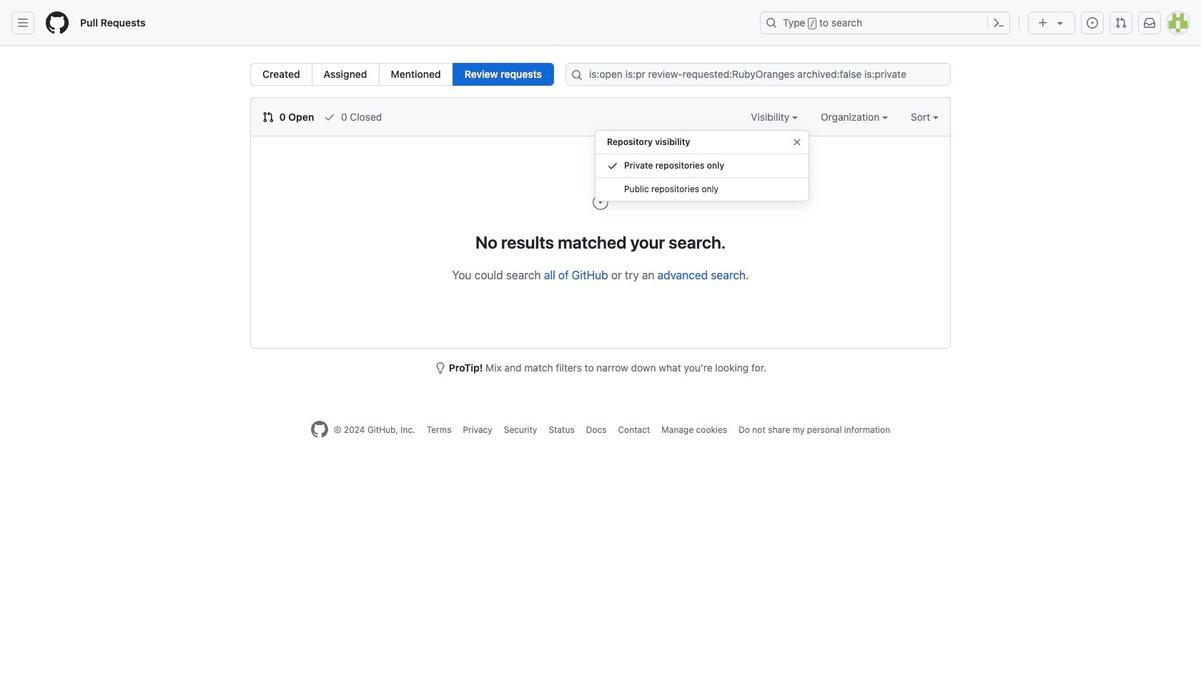 Task type: describe. For each thing, give the bounding box(es) containing it.
light bulb image
[[435, 363, 446, 374]]

notifications image
[[1145, 17, 1156, 29]]

close menu image
[[792, 137, 803, 148]]

1 horizontal spatial git pull request image
[[1116, 17, 1127, 29]]

Issues search field
[[566, 63, 952, 86]]

0 horizontal spatial git pull request image
[[263, 112, 274, 123]]



Task type: locate. For each thing, give the bounding box(es) containing it.
pull requests element
[[250, 63, 554, 86]]

filter by repository visiblity menu
[[595, 124, 810, 213]]

issue opened image
[[1087, 17, 1099, 29]]

0 vertical spatial homepage image
[[46, 11, 69, 34]]

1 horizontal spatial homepage image
[[311, 421, 328, 439]]

1 vertical spatial homepage image
[[311, 421, 328, 439]]

check image
[[324, 112, 336, 123]]

homepage image
[[46, 11, 69, 34], [311, 421, 328, 439]]

triangle down image
[[1055, 17, 1067, 29]]

Search all issues text field
[[566, 63, 952, 86]]

0 horizontal spatial homepage image
[[46, 11, 69, 34]]

search image
[[572, 69, 583, 81]]

0 vertical spatial git pull request image
[[1116, 17, 1127, 29]]

git pull request image left the notifications image
[[1116, 17, 1127, 29]]

git pull request image
[[1116, 17, 1127, 29], [263, 112, 274, 123]]

1 vertical spatial git pull request image
[[263, 112, 274, 123]]

plus image
[[1038, 17, 1050, 29]]

issue opened image
[[592, 194, 610, 211]]

git pull request image left check image in the top of the page
[[263, 112, 274, 123]]

check image
[[607, 160, 619, 172]]

command palette image
[[994, 17, 1005, 29]]



Task type: vqa. For each thing, say whether or not it's contained in the screenshot.
the leftmost or
no



